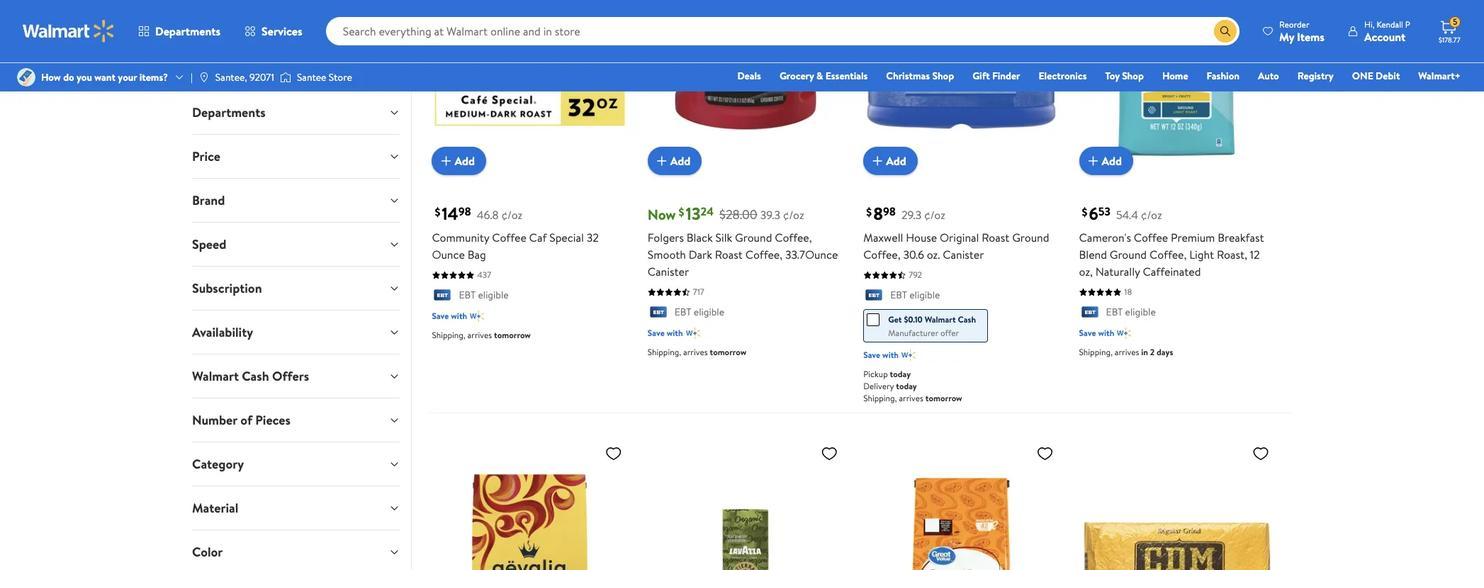 Task type: locate. For each thing, give the bounding box(es) containing it.
3 $ from the left
[[867, 205, 872, 220]]

$ 14 98 46.8 ¢/oz community coffee caf special 32 ounce bag
[[432, 202, 599, 263]]

shipping, arrives tomorrow
[[432, 329, 531, 341], [648, 346, 747, 358]]

folgers
[[648, 230, 684, 246]]

ebt eligible down the '792'
[[891, 288, 941, 302]]

add to cart image for 14
[[438, 153, 455, 170]]

save
[[432, 310, 449, 322], [648, 327, 665, 339], [1080, 327, 1097, 339], [864, 349, 881, 361]]

$
[[435, 205, 441, 220], [679, 205, 685, 220], [867, 205, 872, 220], [1082, 205, 1088, 220]]

canister
[[943, 247, 985, 263], [648, 264, 689, 280]]

1 horizontal spatial canister
[[943, 247, 985, 263]]

walmart inside walmart cash offers dropdown button
[[192, 367, 239, 385]]

98 inside the $ 14 98 46.8 ¢/oz community coffee caf special 32 ounce bag
[[459, 204, 471, 220]]

cash up offer
[[958, 313, 977, 325]]

437
[[477, 269, 491, 281]]

arrives left in
[[1115, 346, 1140, 358]]

0 vertical spatial walmart plus image
[[686, 326, 700, 340]]

walmart plus image down 437
[[470, 309, 484, 323]]

0 vertical spatial walmart plus image
[[470, 309, 484, 323]]

material button
[[181, 486, 412, 530]]

canister down original
[[943, 247, 985, 263]]

add up 14
[[455, 153, 475, 169]]

1 add button from the left
[[432, 147, 486, 175]]

0 horizontal spatial  image
[[17, 68, 35, 87]]

2 horizontal spatial ground
[[1110, 247, 1147, 263]]

eligible down 437
[[478, 288, 509, 302]]

2 add button from the left
[[648, 147, 702, 175]]

community coffee caf special 32 ounce bag image
[[432, 0, 628, 164]]

ground inside $ 6 53 54.4 ¢/oz cameron's coffee premium breakfast blend ground coffee, light roast, 12 oz, naturally caffeinated
[[1110, 247, 1147, 263]]

2 ¢/oz from the left
[[783, 207, 804, 223]]

walmart plus image up shipping, arrives in 2 days
[[1118, 326, 1132, 340]]

add button for 14
[[432, 147, 486, 175]]

0 vertical spatial roast
[[982, 230, 1010, 246]]

0 vertical spatial shipping, arrives tomorrow
[[432, 329, 531, 341]]

 image right the | on the left
[[198, 72, 210, 83]]

30.6
[[904, 247, 925, 263]]

ebt eligible down 18
[[1107, 305, 1156, 319]]

save for 6
[[1080, 327, 1097, 339]]

want
[[94, 70, 116, 84]]

subscription button
[[181, 267, 412, 310]]

¢/oz right the 46.8 at the top left of page
[[502, 207, 523, 223]]

today right pickup
[[890, 368, 911, 380]]

add for $
[[671, 153, 691, 169]]

roast,
[[1217, 247, 1248, 263]]

brand tab
[[181, 179, 412, 222]]

departments inside dropdown button
[[192, 104, 266, 121]]

0 horizontal spatial tomorrow
[[494, 329, 531, 341]]

ebt eligible for $
[[675, 305, 725, 319]]

Search search field
[[326, 17, 1240, 45]]

98 inside $ 8 98 29.3 ¢/oz maxwell house original roast ground coffee, 30.6 oz. canister
[[883, 204, 896, 220]]

ebt down naturally
[[1107, 305, 1123, 319]]

1 horizontal spatial ground
[[1013, 230, 1050, 246]]

1 vertical spatial shipping, arrives tomorrow
[[648, 346, 747, 358]]

ebt
[[459, 288, 476, 302], [891, 288, 908, 302], [675, 305, 692, 319], [1107, 305, 1123, 319]]

canister down 'smooth'
[[648, 264, 689, 280]]

electronics link
[[1033, 68, 1094, 84]]

one debit
[[1353, 69, 1401, 83]]

2 horizontal spatial tomorrow
[[926, 392, 963, 404]]

color
[[192, 543, 223, 561]]

tomorrow inside pickup today delivery today shipping, arrives tomorrow
[[926, 392, 963, 404]]

0 horizontal spatial ground
[[735, 230, 772, 246]]

1 horizontal spatial cash
[[958, 313, 977, 325]]

ebt eligible down 717
[[675, 305, 725, 319]]

number of pieces tab
[[181, 398, 412, 442]]

1 98 from the left
[[459, 204, 471, 220]]

departments
[[155, 23, 221, 39], [192, 104, 266, 121]]

arrives
[[468, 329, 492, 341], [684, 346, 708, 358], [1115, 346, 1140, 358], [899, 392, 924, 404]]

save with for 6
[[1080, 327, 1115, 339]]

3 ¢/oz from the left
[[925, 207, 946, 223]]

coffee, down maxwell
[[864, 247, 901, 263]]

12
[[1251, 247, 1260, 263]]

0 horizontal spatial 98
[[459, 204, 471, 220]]

1 horizontal spatial coffee
[[1134, 230, 1169, 246]]

ebt eligible for 6
[[1107, 305, 1156, 319]]

add button up 14
[[432, 147, 486, 175]]

add to favorites list, lavazza ¡tierra! usda organic ground coffee blend, light roast, 12-oz bag image
[[821, 444, 838, 462]]

4 ¢/oz from the left
[[1142, 207, 1163, 223]]

0 horizontal spatial walmart
[[192, 367, 239, 385]]

ebt image
[[432, 289, 453, 303], [864, 289, 885, 303], [648, 306, 669, 320], [1080, 306, 1101, 320]]

items?
[[139, 70, 168, 84]]

walmart up number at the bottom of page
[[192, 367, 239, 385]]

shipping, arrives tomorrow for 13
[[648, 346, 747, 358]]

lavazza ¡tierra! usda organic ground coffee blend, light roast, 12-oz bag image
[[648, 439, 844, 570]]

price
[[192, 147, 220, 165]]

gift finder
[[973, 69, 1021, 83]]

¢/oz right 29.3
[[925, 207, 946, 223]]

1 vertical spatial walmart plus image
[[1118, 326, 1132, 340]]

98 for 8
[[883, 204, 896, 220]]

cash inside get $0.10 walmart cash walmart plus, element
[[958, 313, 977, 325]]

1 ¢/oz from the left
[[502, 207, 523, 223]]

1 horizontal spatial add to cart image
[[869, 153, 886, 170]]

ebt down 'smooth'
[[675, 305, 692, 319]]

add button up 8
[[864, 147, 918, 175]]

0 horizontal spatial walmart plus image
[[470, 309, 484, 323]]

0 horizontal spatial canister
[[648, 264, 689, 280]]

arrives down 437
[[468, 329, 492, 341]]

0 horizontal spatial add to cart image
[[438, 153, 455, 170]]

caffeinated
[[1143, 264, 1202, 280]]

cash inside walmart cash offers dropdown button
[[242, 367, 269, 385]]

shipping, arrives tomorrow down 717
[[648, 346, 747, 358]]

walmart plus image down manufacturer
[[902, 348, 916, 362]]

1 horizontal spatial roast
[[982, 230, 1010, 246]]

1 vertical spatial walmart plus image
[[902, 348, 916, 362]]

eligible
[[478, 288, 509, 302], [910, 288, 941, 302], [694, 305, 725, 319], [1126, 305, 1156, 319]]

shipping, arrives tomorrow down 437
[[432, 329, 531, 341]]

2 add from the left
[[671, 153, 691, 169]]

coffee inside the $ 14 98 46.8 ¢/oz community coffee caf special 32 ounce bag
[[492, 230, 527, 246]]

add button
[[432, 147, 486, 175], [648, 147, 702, 175], [864, 147, 918, 175], [1080, 147, 1134, 175]]

1 vertical spatial roast
[[715, 247, 743, 263]]

coffee, inside $ 6 53 54.4 ¢/oz cameron's coffee premium breakfast blend ground coffee, light roast, 12 oz, naturally caffeinated
[[1150, 247, 1187, 263]]

1 $ from the left
[[435, 205, 441, 220]]

shop for toy shop
[[1123, 69, 1144, 83]]

1 add to cart image from the left
[[438, 153, 455, 170]]

¢/oz inside $ 8 98 29.3 ¢/oz maxwell house original roast ground coffee, 30.6 oz. canister
[[925, 207, 946, 223]]

color button
[[181, 530, 412, 570]]

shipping, for 6
[[1080, 346, 1113, 358]]

material tab
[[181, 486, 412, 530]]

add to cart image for 8
[[869, 153, 886, 170]]

98 left 29.3
[[883, 204, 896, 220]]

2 coffee from the left
[[1134, 230, 1169, 246]]

category tab
[[181, 442, 412, 486]]

coffee, up 33.7ounce
[[775, 230, 812, 246]]

arrives down 717
[[684, 346, 708, 358]]

add to cart image up 8
[[869, 153, 886, 170]]

1 shop from the left
[[933, 69, 955, 83]]

departments down santee, in the left of the page
[[192, 104, 266, 121]]

$ left 14
[[435, 205, 441, 220]]

add to cart image up 14
[[438, 153, 455, 170]]

today
[[890, 368, 911, 380], [896, 380, 917, 392]]

ebt eligible
[[459, 288, 509, 302], [891, 288, 941, 302], [675, 305, 725, 319], [1107, 305, 1156, 319]]

now
[[648, 205, 676, 224]]

eligible down 717
[[694, 305, 725, 319]]

manufacturer offer
[[889, 327, 960, 339]]

¢/oz inside $ 6 53 54.4 ¢/oz cameron's coffee premium breakfast blend ground coffee, light roast, 12 oz, naturally caffeinated
[[1142, 207, 1163, 223]]

add to cart image up 53
[[1085, 153, 1102, 170]]

folgers black silk ground coffee, smooth dark roast coffee, 33.7ounce canister image
[[648, 0, 844, 164]]

0 horizontal spatial cash
[[242, 367, 269, 385]]

¢/oz for 14
[[502, 207, 523, 223]]

one
[[1353, 69, 1374, 83]]

great value caramel pecan ground coffee, 12 oz image
[[864, 439, 1060, 570]]

pickup today delivery today shipping, arrives tomorrow
[[864, 368, 963, 404]]

deals
[[738, 69, 761, 83]]

ebt image down oz,
[[1080, 306, 1101, 320]]

walmart
[[925, 313, 956, 325], [192, 367, 239, 385]]

caf
[[529, 230, 547, 246]]

walmart plus image down 717
[[686, 326, 700, 340]]

1 horizontal spatial walmart plus image
[[902, 348, 916, 362]]

fashion link
[[1201, 68, 1247, 84]]

ebt image for $
[[648, 306, 669, 320]]

add to cart image
[[438, 153, 455, 170], [869, 153, 886, 170], [1085, 153, 1102, 170]]

0 horizontal spatial roast
[[715, 247, 743, 263]]

ebt eligible down 437
[[459, 288, 509, 302]]

tomorrow
[[494, 329, 531, 341], [710, 346, 747, 358], [926, 392, 963, 404]]

2 horizontal spatial add to cart image
[[1085, 153, 1102, 170]]

1 horizontal spatial walmart
[[925, 313, 956, 325]]

coffee for 14
[[492, 230, 527, 246]]

coffee, up caffeinated at the right top of the page
[[1150, 247, 1187, 263]]

arrives right delivery at the bottom right of the page
[[899, 392, 924, 404]]

add button for 6
[[1080, 147, 1134, 175]]

1 horizontal spatial tomorrow
[[710, 346, 747, 358]]

ebt eligible for 8
[[891, 288, 941, 302]]

$ inside $ 8 98 29.3 ¢/oz maxwell house original roast ground coffee, 30.6 oz. canister
[[867, 205, 872, 220]]

¢/oz for 6
[[1142, 207, 1163, 223]]

2 shop from the left
[[1123, 69, 1144, 83]]

|
[[191, 70, 193, 84]]

cameron's coffee premium breakfast blend ground coffee, light roast, 12 oz, naturally caffeinated image
[[1080, 0, 1276, 164]]

1 vertical spatial departments
[[192, 104, 266, 121]]

¢/oz inside the $ 14 98 46.8 ¢/oz community coffee caf special 32 ounce bag
[[502, 207, 523, 223]]

your
[[118, 70, 137, 84]]

pickup
[[864, 368, 888, 380]]

coffee down 54.4
[[1134, 230, 1169, 246]]

availability button
[[181, 311, 412, 354]]

ebt image down 'smooth'
[[648, 306, 669, 320]]

coffee for 6
[[1134, 230, 1169, 246]]

maxwell house original roast ground coffee, 30.6 oz. canister image
[[864, 0, 1060, 164]]

shop right toy
[[1123, 69, 1144, 83]]

4 $ from the left
[[1082, 205, 1088, 220]]

with for 6
[[1099, 327, 1115, 339]]

1 horizontal spatial  image
[[198, 72, 210, 83]]

shop for christmas shop
[[933, 69, 955, 83]]

1 vertical spatial canister
[[648, 264, 689, 280]]

walmart up offer
[[925, 313, 956, 325]]

fashion
[[1207, 69, 1240, 83]]

debit
[[1376, 69, 1401, 83]]

coffee left caf
[[492, 230, 527, 246]]

naturally
[[1096, 264, 1141, 280]]

1 coffee from the left
[[492, 230, 527, 246]]

1 horizontal spatial shop
[[1123, 69, 1144, 83]]

premium
[[1171, 230, 1216, 246]]

add button up 53
[[1080, 147, 1134, 175]]

3 add button from the left
[[864, 147, 918, 175]]

0 horizontal spatial coffee
[[492, 230, 527, 246]]

offers
[[272, 367, 309, 385]]

2 98 from the left
[[883, 204, 896, 220]]

1 vertical spatial walmart
[[192, 367, 239, 385]]

53
[[1099, 204, 1111, 220]]

 image
[[17, 68, 35, 87], [198, 72, 210, 83]]

1 horizontal spatial walmart plus image
[[1118, 326, 1132, 340]]

availability tab
[[181, 311, 412, 354]]

walmart plus image
[[686, 326, 700, 340], [902, 348, 916, 362]]

$ left 8
[[867, 205, 872, 220]]

0 vertical spatial tomorrow
[[494, 329, 531, 341]]

4 add button from the left
[[1080, 147, 1134, 175]]

ounce
[[432, 247, 465, 263]]

with for $
[[667, 327, 683, 339]]

add
[[455, 153, 475, 169], [671, 153, 691, 169], [886, 153, 907, 169], [1102, 153, 1123, 169]]

departments up the | on the left
[[155, 23, 221, 39]]

add for 6
[[1102, 153, 1123, 169]]

number of pieces button
[[181, 398, 412, 442]]

add up 53
[[1102, 153, 1123, 169]]

ground inside "now $ 13 24 $28.00 39.3 ¢/oz folgers black silk ground coffee, smooth dark roast coffee, 33.7ounce canister"
[[735, 230, 772, 246]]

add up 13
[[671, 153, 691, 169]]

add button for 8
[[864, 147, 918, 175]]

today right delivery at the bottom right of the page
[[896, 380, 917, 392]]

98
[[459, 204, 471, 220], [883, 204, 896, 220]]

ebt for $
[[675, 305, 692, 319]]

eligible for 8
[[910, 288, 941, 302]]

add button up now
[[648, 147, 702, 175]]

get $0.10 walmart cash walmart plus, element
[[867, 312, 977, 327]]

search icon image
[[1220, 26, 1232, 37]]

save with
[[432, 310, 467, 322], [648, 327, 683, 339], [1080, 327, 1115, 339], [864, 349, 899, 361]]

cdm coffee & chicory regular grind ground coffee, 13 oz. image
[[1080, 439, 1276, 570]]

1 vertical spatial tomorrow
[[710, 346, 747, 358]]

3 add to cart image from the left
[[1085, 153, 1102, 170]]

ebt for 6
[[1107, 305, 1123, 319]]

2 vertical spatial tomorrow
[[926, 392, 963, 404]]

$ inside $ 6 53 54.4 ¢/oz cameron's coffee premium breakfast blend ground coffee, light roast, 12 oz, naturally caffeinated
[[1082, 205, 1088, 220]]

walmart plus image
[[470, 309, 484, 323], [1118, 326, 1132, 340]]

walmart plus image for 14
[[470, 309, 484, 323]]

items
[[1298, 29, 1325, 44]]

ebt down bag
[[459, 288, 476, 302]]

brand button
[[181, 179, 412, 222]]

add up 29.3
[[886, 153, 907, 169]]

 image
[[280, 70, 291, 84]]

of
[[241, 411, 252, 429]]

grocery
[[780, 69, 814, 83]]

maxwell
[[864, 230, 904, 246]]

ebt image up get $0.10 walmart cash "option"
[[864, 289, 885, 303]]

ebt image down ounce
[[432, 289, 453, 303]]

price tab
[[181, 135, 412, 178]]

0 horizontal spatial shipping, arrives tomorrow
[[432, 329, 531, 341]]

ground
[[735, 230, 772, 246], [1013, 230, 1050, 246], [1110, 247, 1147, 263]]

3 add from the left
[[886, 153, 907, 169]]

ebt up get
[[891, 288, 908, 302]]

tomorrow for 13
[[710, 346, 747, 358]]

0 vertical spatial canister
[[943, 247, 985, 263]]

santee store
[[297, 70, 352, 84]]

1 add from the left
[[455, 153, 475, 169]]

0 vertical spatial departments
[[155, 23, 221, 39]]

 image for santee, 92071
[[198, 72, 210, 83]]

1 vertical spatial cash
[[242, 367, 269, 385]]

gift
[[973, 69, 990, 83]]

1 horizontal spatial shipping, arrives tomorrow
[[648, 346, 747, 358]]

add for 8
[[886, 153, 907, 169]]

arrives for $
[[684, 346, 708, 358]]

1 horizontal spatial 98
[[883, 204, 896, 220]]

roast down silk
[[715, 247, 743, 263]]

2 add to cart image from the left
[[869, 153, 886, 170]]

$ inside the $ 14 98 46.8 ¢/oz community coffee caf special 32 ounce bag
[[435, 205, 441, 220]]

$ left 13
[[679, 205, 685, 220]]

eligible down the '792'
[[910, 288, 941, 302]]

with
[[451, 310, 467, 322], [667, 327, 683, 339], [1099, 327, 1115, 339], [883, 349, 899, 361]]

auto
[[1259, 69, 1280, 83]]

Get $0.10 Walmart Cash checkbox
[[867, 313, 880, 326]]

0 vertical spatial walmart
[[925, 313, 956, 325]]

¢/oz right 54.4
[[1142, 207, 1163, 223]]

tomorrow for 98
[[494, 329, 531, 341]]

coffee inside $ 6 53 54.4 ¢/oz cameron's coffee premium breakfast blend ground coffee, light roast, 12 oz, naturally caffeinated
[[1134, 230, 1169, 246]]

$ left 6
[[1082, 205, 1088, 220]]

availability
[[192, 323, 253, 341]]

0 vertical spatial cash
[[958, 313, 977, 325]]

roast right original
[[982, 230, 1010, 246]]

5 $178.77
[[1439, 16, 1461, 45]]

4 add from the left
[[1102, 153, 1123, 169]]

0 horizontal spatial shop
[[933, 69, 955, 83]]

add to cart image
[[654, 153, 671, 170]]

¢/oz right 39.3
[[783, 207, 804, 223]]

ebt image for 6
[[1080, 306, 1101, 320]]

cash left offers
[[242, 367, 269, 385]]

you
[[77, 70, 92, 84]]

2 $ from the left
[[679, 205, 685, 220]]

manufacturer
[[889, 327, 939, 339]]

98 left the 46.8 at the top left of page
[[459, 204, 471, 220]]

eligible down 18
[[1126, 305, 1156, 319]]

 image left how
[[17, 68, 35, 87]]

shop right christmas
[[933, 69, 955, 83]]



Task type: describe. For each thing, give the bounding box(es) containing it.
christmas shop
[[887, 69, 955, 83]]

number
[[192, 411, 237, 429]]

$ for 8
[[867, 205, 872, 220]]

material
[[192, 499, 238, 517]]

save with for 14
[[432, 310, 467, 322]]

dark
[[689, 247, 713, 263]]

ebt eligible for 14
[[459, 288, 509, 302]]

in
[[1142, 346, 1149, 358]]

add for 14
[[455, 153, 475, 169]]

save for $
[[648, 327, 665, 339]]

save for 14
[[432, 310, 449, 322]]

¢/oz for 8
[[925, 207, 946, 223]]

store
[[329, 70, 352, 84]]

walmart cash offers tab
[[181, 355, 412, 398]]

&
[[817, 69, 824, 83]]

departments button
[[126, 14, 233, 48]]

ebt image for 14
[[432, 289, 453, 303]]

auto link
[[1252, 68, 1286, 84]]

grocery & essentials link
[[774, 68, 875, 84]]

coffee, inside $ 8 98 29.3 ¢/oz maxwell house original roast ground coffee, 30.6 oz. canister
[[864, 247, 901, 263]]

walmart+
[[1419, 69, 1461, 83]]

oz.
[[927, 247, 940, 263]]

departments tab
[[181, 91, 412, 134]]

community
[[432, 230, 490, 246]]

p
[[1406, 18, 1411, 30]]

ground for 13
[[735, 230, 772, 246]]

departments inside popup button
[[155, 23, 221, 39]]

now $ 13 24 $28.00 39.3 ¢/oz folgers black silk ground coffee, smooth dark roast coffee, 33.7ounce canister
[[648, 202, 838, 280]]

santee,
[[215, 70, 247, 84]]

departments button
[[181, 91, 412, 134]]

roast inside "now $ 13 24 $28.00 39.3 ¢/oz folgers black silk ground coffee, smooth dark roast coffee, 33.7ounce canister"
[[715, 247, 743, 263]]

5
[[1454, 16, 1458, 28]]

arrives inside pickup today delivery today shipping, arrives tomorrow
[[899, 392, 924, 404]]

breakfast
[[1218, 230, 1265, 246]]

walmart image
[[23, 20, 115, 43]]

home link
[[1156, 68, 1195, 84]]

eligible for 14
[[478, 288, 509, 302]]

14
[[442, 202, 459, 226]]

coffee, down 39.3
[[746, 247, 783, 263]]

792
[[909, 269, 923, 281]]

toy shop
[[1106, 69, 1144, 83]]

98 for 14
[[459, 204, 471, 220]]

gevalia house blend medium roast 100% arabica ground coffee, for a keto and low carb lifestyle, 20 oz bag image
[[432, 439, 628, 570]]

$ for 14
[[435, 205, 441, 220]]

add to favorites list, cdm coffee & chicory regular grind ground coffee, 13 oz. image
[[1253, 444, 1270, 462]]

18
[[1125, 286, 1133, 298]]

arrives for 14
[[468, 329, 492, 341]]

smooth
[[648, 247, 686, 263]]

ebt image for 8
[[864, 289, 885, 303]]

walmart plus image for 6
[[1118, 326, 1132, 340]]

subscription
[[192, 279, 262, 297]]

toy shop link
[[1099, 68, 1151, 84]]

shipping, inside pickup today delivery today shipping, arrives tomorrow
[[864, 392, 897, 404]]

$ 8 98 29.3 ¢/oz maxwell house original roast ground coffee, 30.6 oz. canister
[[864, 202, 1050, 263]]

eligible for $
[[694, 305, 725, 319]]

walmart+ link
[[1413, 68, 1468, 84]]

29.3
[[902, 207, 922, 223]]

eligible for 6
[[1126, 305, 1156, 319]]

shipping, arrives in 2 days
[[1080, 346, 1174, 358]]

 image for how do you want your items?
[[17, 68, 35, 87]]

8
[[874, 202, 883, 226]]

ground inside $ 8 98 29.3 ¢/oz maxwell house original roast ground coffee, 30.6 oz. canister
[[1013, 230, 1050, 246]]

canister inside "now $ 13 24 $28.00 39.3 ¢/oz folgers black silk ground coffee, smooth dark roast coffee, 33.7ounce canister"
[[648, 264, 689, 280]]

original
[[940, 230, 980, 246]]

christmas shop link
[[880, 68, 961, 84]]

offer
[[941, 327, 960, 339]]

shipping, arrives tomorrow for 98
[[432, 329, 531, 341]]

get $0.10 walmart cash
[[889, 313, 977, 325]]

54.4
[[1117, 207, 1139, 223]]

category button
[[181, 442, 412, 486]]

ebt for 14
[[459, 288, 476, 302]]

add to favorites list, gevalia house blend medium roast 100% arabica ground coffee, for a keto and low carb lifestyle, 20 oz bag image
[[605, 444, 622, 462]]

walmart cash offers
[[192, 367, 309, 385]]

shipping, for $
[[648, 346, 681, 358]]

$178.77
[[1439, 35, 1461, 45]]

price button
[[181, 135, 412, 178]]

13
[[686, 202, 701, 226]]

christmas
[[887, 69, 930, 83]]

¢/oz inside "now $ 13 24 $28.00 39.3 ¢/oz folgers black silk ground coffee, smooth dark roast coffee, 33.7ounce canister"
[[783, 207, 804, 223]]

my
[[1280, 29, 1295, 44]]

number of pieces
[[192, 411, 291, 429]]

oz,
[[1080, 264, 1093, 280]]

delivery
[[864, 380, 894, 392]]

ebt for 8
[[891, 288, 908, 302]]

canister inside $ 8 98 29.3 ¢/oz maxwell house original roast ground coffee, 30.6 oz. canister
[[943, 247, 985, 263]]

$28.00
[[720, 206, 758, 223]]

cameron's
[[1080, 230, 1132, 246]]

brand
[[192, 191, 225, 209]]

santee
[[297, 70, 326, 84]]

toy
[[1106, 69, 1120, 83]]

how
[[41, 70, 61, 84]]

$ inside "now $ 13 24 $28.00 39.3 ¢/oz folgers black silk ground coffee, smooth dark roast coffee, 33.7ounce canister"
[[679, 205, 685, 220]]

deals link
[[731, 68, 768, 84]]

silk
[[716, 230, 733, 246]]

with for 14
[[451, 310, 467, 322]]

arrives for 6
[[1115, 346, 1140, 358]]

Walmart Site-Wide search field
[[326, 17, 1240, 45]]

blend
[[1080, 247, 1108, 263]]

pieces
[[255, 411, 291, 429]]

speed button
[[181, 223, 412, 266]]

0 horizontal spatial walmart plus image
[[686, 326, 700, 340]]

add button for $
[[648, 147, 702, 175]]

registry link
[[1292, 68, 1341, 84]]

2
[[1151, 346, 1155, 358]]

shipping, for 14
[[432, 329, 466, 341]]

add to cart image for 6
[[1085, 153, 1102, 170]]

hi,
[[1365, 18, 1375, 30]]

registry
[[1298, 69, 1334, 83]]

finder
[[993, 69, 1021, 83]]

light
[[1190, 247, 1215, 263]]

walmart inside get $0.10 walmart cash walmart plus, element
[[925, 313, 956, 325]]

hi, kendall p account
[[1365, 18, 1411, 44]]

92071
[[250, 70, 274, 84]]

bag
[[468, 247, 486, 263]]

$ for 6
[[1082, 205, 1088, 220]]

santee, 92071
[[215, 70, 274, 84]]

speed tab
[[181, 223, 412, 266]]

home
[[1163, 69, 1189, 83]]

gift finder link
[[967, 68, 1027, 84]]

speed
[[192, 235, 226, 253]]

house
[[906, 230, 938, 246]]

save with for $
[[648, 327, 683, 339]]

717
[[693, 286, 705, 298]]

add to favorites list, great value caramel pecan ground coffee, 12 oz image
[[1037, 444, 1054, 462]]

ground for 53
[[1110, 247, 1147, 263]]

roast inside $ 8 98 29.3 ¢/oz maxwell house original roast ground coffee, 30.6 oz. canister
[[982, 230, 1010, 246]]

$ 6 53 54.4 ¢/oz cameron's coffee premium breakfast blend ground coffee, light roast, 12 oz, naturally caffeinated
[[1080, 202, 1265, 280]]

subscription tab
[[181, 267, 412, 310]]

color tab
[[181, 530, 412, 570]]



Task type: vqa. For each thing, say whether or not it's contained in the screenshot.
understand. on the bottom of page
no



